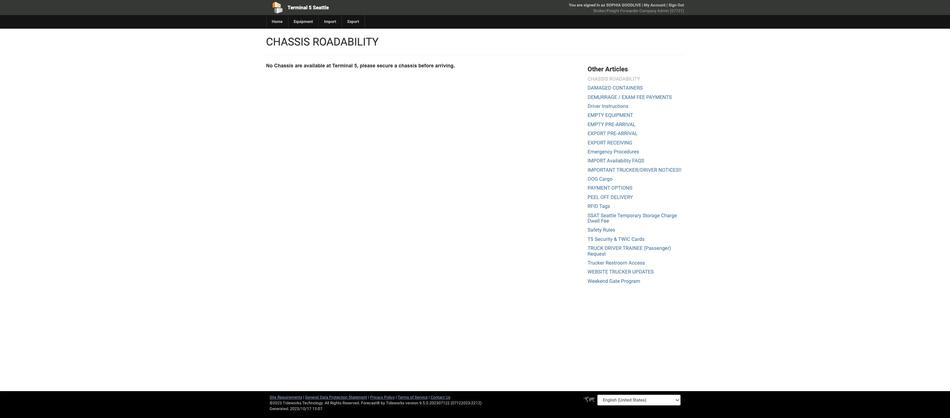Task type: locate. For each thing, give the bounding box(es) containing it.
home link
[[266, 15, 288, 29]]

no
[[266, 63, 273, 69]]

policy
[[384, 395, 395, 400]]

seattle down 'tags' at right
[[601, 213, 616, 218]]

procedures
[[614, 149, 639, 155]]

t5 security & twic cards link
[[588, 236, 645, 242]]

pre- down empty equipment link
[[605, 122, 616, 127]]

©2023 tideworks
[[270, 401, 301, 406]]

1 vertical spatial empty
[[588, 122, 604, 127]]

important trucker/driver notices!! link
[[588, 167, 682, 173]]

roadability
[[313, 36, 379, 48], [609, 76, 640, 82]]

export up emergency
[[588, 140, 606, 146]]

seattle right 5
[[313, 5, 329, 10]]

1 vertical spatial roadability
[[609, 76, 640, 82]]

at
[[326, 63, 331, 69]]

empty down empty equipment link
[[588, 122, 604, 127]]

weekend
[[588, 278, 608, 284]]

0 vertical spatial are
[[577, 3, 583, 8]]

contact
[[431, 395, 445, 400]]

0 vertical spatial pre-
[[605, 122, 616, 127]]

chassis up damaged
[[588, 76, 608, 82]]

driver instructions link
[[588, 103, 628, 109]]

pre-
[[605, 122, 616, 127], [607, 131, 618, 136]]

1 vertical spatial export
[[588, 140, 606, 146]]

equipment
[[605, 112, 633, 118]]

0 vertical spatial seattle
[[313, 5, 329, 10]]

| left sign
[[667, 3, 668, 8]]

0 horizontal spatial chassis
[[266, 36, 310, 48]]

service
[[415, 395, 428, 400]]

charge
[[661, 213, 677, 218]]

temporary
[[617, 213, 641, 218]]

import
[[324, 19, 336, 24]]

demurrage / exam fee payments link
[[588, 94, 672, 100]]

9.5.0.202307122
[[419, 401, 450, 406]]

are right you
[[577, 3, 583, 8]]

0 vertical spatial arrival
[[616, 122, 636, 127]]

storage
[[643, 213, 660, 218]]

ssat seattle temporary storage charge dwell fee link
[[588, 213, 677, 224]]

1 vertical spatial chassis
[[588, 76, 608, 82]]

empty down the driver
[[588, 112, 604, 118]]

cards
[[632, 236, 645, 242]]

privacy policy link
[[370, 395, 395, 400]]

are right chassis
[[295, 63, 302, 69]]

weekend gate program link
[[588, 278, 640, 284]]

1 horizontal spatial are
[[577, 3, 583, 8]]

1 vertical spatial seattle
[[601, 213, 616, 218]]

rules
[[603, 227, 615, 233]]

equipment
[[294, 19, 313, 24]]

| up forecast®
[[368, 395, 369, 400]]

1 horizontal spatial roadability
[[609, 76, 640, 82]]

are
[[577, 3, 583, 8], [295, 63, 302, 69]]

chassis
[[266, 36, 310, 48], [588, 76, 608, 82]]

export pre-arrival link
[[588, 131, 638, 136]]

1 vertical spatial terminal
[[332, 63, 353, 69]]

payments
[[646, 94, 672, 100]]

0 horizontal spatial are
[[295, 63, 302, 69]]

please
[[360, 63, 375, 69]]

terminal inside "no chassis are available at terminal 5, please secure a chassis before arriving. other articles chassis roadability damaged containers demurrage / exam fee payments driver instructions empty equipment empty pre-arrival export pre-arrival export receiving emergency procedures import availability faqs important trucker/driver notices!! oog cargo payment options peel off delivery rfid tags ssat seattle temporary storage charge dwell fee safety rules t5 security & twic cards truck driver trainee (passenger) request trucker restroom access website trucker updates weekend gate program"
[[332, 63, 353, 69]]

emergency procedures link
[[588, 149, 639, 155]]

contact us link
[[431, 395, 450, 400]]

sign
[[669, 3, 677, 8]]

/
[[618, 94, 620, 100]]

1 horizontal spatial seattle
[[601, 213, 616, 218]]

1 vertical spatial pre-
[[607, 131, 618, 136]]

a
[[394, 63, 397, 69]]

chassis down the home link
[[266, 36, 310, 48]]

0 vertical spatial export
[[588, 131, 606, 136]]

terms of service link
[[398, 395, 428, 400]]

export link
[[342, 15, 365, 29]]

pre- down empty pre-arrival link
[[607, 131, 618, 136]]

tags
[[599, 204, 610, 209]]

terminal left 5
[[288, 5, 308, 10]]

2023/10/17
[[290, 407, 311, 412]]

(passenger)
[[644, 246, 671, 251]]

by
[[381, 401, 385, 406]]

rights
[[330, 401, 342, 406]]

2 export from the top
[[588, 140, 606, 146]]

1 horizontal spatial terminal
[[332, 63, 353, 69]]

trucker
[[609, 269, 631, 275]]

0 vertical spatial terminal
[[288, 5, 308, 10]]

| up tideworks
[[396, 395, 397, 400]]

payment
[[588, 185, 610, 191]]

roadability up containers
[[609, 76, 640, 82]]

notices!!
[[659, 167, 682, 173]]

driver
[[588, 103, 601, 109]]

seattle
[[313, 5, 329, 10], [601, 213, 616, 218]]

statement
[[349, 395, 367, 400]]

0 horizontal spatial roadability
[[313, 36, 379, 48]]

arrival up receiving
[[618, 131, 638, 136]]

1 vertical spatial are
[[295, 63, 302, 69]]

roadability down export link
[[313, 36, 379, 48]]

are inside "no chassis are available at terminal 5, please secure a chassis before arriving. other articles chassis roadability damaged containers demurrage / exam fee payments driver instructions empty equipment empty pre-arrival export pre-arrival export receiving emergency procedures import availability faqs important trucker/driver notices!! oog cargo payment options peel off delivery rfid tags ssat seattle temporary storage charge dwell fee safety rules t5 security & twic cards truck driver trainee (passenger) request trucker restroom access website trucker updates weekend gate program"
[[295, 63, 302, 69]]

arrival down the equipment
[[616, 122, 636, 127]]

0 vertical spatial empty
[[588, 112, 604, 118]]

| left the my
[[642, 3, 643, 8]]

before
[[418, 63, 434, 69]]

empty
[[588, 112, 604, 118], [588, 122, 604, 127]]

general data protection statement link
[[305, 395, 367, 400]]

off
[[600, 194, 610, 200]]

(07122023-
[[451, 401, 471, 406]]

fee
[[601, 218, 609, 224]]

arrival
[[616, 122, 636, 127], [618, 131, 638, 136]]

home
[[272, 19, 283, 24]]

terminal left 5,
[[332, 63, 353, 69]]

safety
[[588, 227, 602, 233]]

rfid tags link
[[588, 204, 610, 209]]

delivery
[[611, 194, 633, 200]]

are inside you are signed in as sophia goodlive | my account | sign out broker/freight forwarder company admin (57721)
[[577, 3, 583, 8]]

chassis
[[274, 63, 293, 69]]

0 horizontal spatial seattle
[[313, 5, 329, 10]]

truck
[[588, 246, 603, 251]]

export up export receiving link at the top of page
[[588, 131, 606, 136]]

1 horizontal spatial chassis
[[588, 76, 608, 82]]

my account link
[[644, 3, 666, 8]]

import
[[588, 158, 606, 164]]

0 vertical spatial roadability
[[313, 36, 379, 48]]



Task type: vqa. For each thing, say whether or not it's contained in the screenshot.
Contact Us LINK
yes



Task type: describe. For each thing, give the bounding box(es) containing it.
of
[[410, 395, 414, 400]]

twic
[[618, 236, 630, 242]]

| left general
[[303, 395, 304, 400]]

0 horizontal spatial terminal
[[288, 5, 308, 10]]

damaged containers link
[[588, 85, 643, 91]]

program
[[621, 278, 640, 284]]

trucker restroom access link
[[588, 260, 645, 266]]

tideworks
[[386, 401, 405, 406]]

chassis inside "no chassis are available at terminal 5, please secure a chassis before arriving. other articles chassis roadability damaged containers demurrage / exam fee payments driver instructions empty equipment empty pre-arrival export pre-arrival export receiving emergency procedures import availability faqs important trucker/driver notices!! oog cargo payment options peel off delivery rfid tags ssat seattle temporary storage charge dwell fee safety rules t5 security & twic cards truck driver trainee (passenger) request trucker restroom access website trucker updates weekend gate program"
[[588, 76, 608, 82]]

signed
[[584, 3, 596, 8]]

terminal 5 seattle
[[288, 5, 329, 10]]

no chassis are available at terminal 5, please secure a chassis before arriving. other articles chassis roadability damaged containers demurrage / exam fee payments driver instructions empty equipment empty pre-arrival export pre-arrival export receiving emergency procedures import availability faqs important trucker/driver notices!! oog cargo payment options peel off delivery rfid tags ssat seattle temporary storage charge dwell fee safety rules t5 security & twic cards truck driver trainee (passenger) request trucker restroom access website trucker updates weekend gate program
[[266, 63, 682, 284]]

broker/freight
[[594, 9, 619, 13]]

t5
[[588, 236, 593, 242]]

demurrage
[[588, 94, 617, 100]]

import link
[[318, 15, 342, 29]]

data
[[320, 395, 328, 400]]

generated:
[[270, 407, 289, 412]]

website
[[588, 269, 608, 275]]

terms
[[398, 395, 409, 400]]

dwell
[[588, 218, 600, 224]]

reserved.
[[343, 401, 360, 406]]

account
[[651, 3, 666, 8]]

sign out link
[[669, 3, 684, 8]]

1 vertical spatial arrival
[[618, 131, 638, 136]]

0 vertical spatial chassis
[[266, 36, 310, 48]]

5,
[[354, 63, 358, 69]]

5
[[309, 5, 312, 10]]

articles
[[605, 65, 628, 73]]

options
[[611, 185, 632, 191]]

security
[[595, 236, 613, 242]]

as
[[601, 3, 605, 8]]

availability
[[607, 158, 631, 164]]

| up 9.5.0.202307122 at left
[[429, 395, 430, 400]]

trainee
[[623, 246, 643, 251]]

rfid
[[588, 204, 598, 209]]

requirements
[[277, 395, 302, 400]]

emergency
[[588, 149, 613, 155]]

site requirements link
[[270, 395, 302, 400]]

site
[[270, 395, 276, 400]]

fee
[[637, 94, 645, 100]]

truck driver trainee (passenger) request link
[[588, 246, 671, 257]]

roadability inside "no chassis are available at terminal 5, please secure a chassis before arriving. other articles chassis roadability damaged containers demurrage / exam fee payments driver instructions empty equipment empty pre-arrival export pre-arrival export receiving emergency procedures import availability faqs important trucker/driver notices!! oog cargo payment options peel off delivery rfid tags ssat seattle temporary storage charge dwell fee safety rules t5 security & twic cards truck driver trainee (passenger) request trucker restroom access website trucker updates weekend gate program"
[[609, 76, 640, 82]]

1 empty from the top
[[588, 112, 604, 118]]

out
[[678, 3, 684, 8]]

my
[[644, 3, 650, 8]]

sophia
[[606, 3, 621, 8]]

driver
[[605, 246, 622, 251]]

empty pre-arrival link
[[588, 122, 636, 127]]

us
[[446, 395, 450, 400]]

important
[[588, 167, 615, 173]]

restroom
[[606, 260, 627, 266]]

equipment link
[[288, 15, 318, 29]]

1 export from the top
[[588, 131, 606, 136]]

protection
[[329, 395, 348, 400]]

technology.
[[302, 401, 324, 406]]

other
[[588, 65, 604, 73]]

trucker/driver
[[617, 167, 657, 173]]

empty equipment link
[[588, 112, 633, 118]]

oog cargo link
[[588, 176, 613, 182]]

(57721)
[[670, 9, 684, 13]]

request
[[588, 251, 606, 257]]

general
[[305, 395, 319, 400]]

forwarder
[[620, 9, 638, 13]]

admin
[[657, 9, 669, 13]]

faqs
[[632, 158, 644, 164]]

damaged
[[588, 85, 611, 91]]

you are signed in as sophia goodlive | my account | sign out broker/freight forwarder company admin (57721)
[[569, 3, 684, 13]]

safety rules link
[[588, 227, 615, 233]]

you
[[569, 3, 576, 8]]

import availability faqs link
[[588, 158, 644, 164]]

payment options link
[[588, 185, 632, 191]]

peel
[[588, 194, 599, 200]]

website trucker updates link
[[588, 269, 654, 275]]

2 empty from the top
[[588, 122, 604, 127]]

instructions
[[602, 103, 628, 109]]

available
[[304, 63, 325, 69]]

chassis
[[399, 63, 417, 69]]

access
[[629, 260, 645, 266]]

export
[[347, 19, 359, 24]]

chassis roadability
[[266, 36, 379, 48]]

seattle inside "no chassis are available at terminal 5, please secure a chassis before arriving. other articles chassis roadability damaged containers demurrage / exam fee payments driver instructions empty equipment empty pre-arrival export pre-arrival export receiving emergency procedures import availability faqs important trucker/driver notices!! oog cargo payment options peel off delivery rfid tags ssat seattle temporary storage charge dwell fee safety rules t5 security & twic cards truck driver trainee (passenger) request trucker restroom access website trucker updates weekend gate program"
[[601, 213, 616, 218]]

export receiving link
[[588, 140, 632, 146]]

receiving
[[607, 140, 632, 146]]

2212)
[[471, 401, 482, 406]]

cargo
[[599, 176, 613, 182]]



